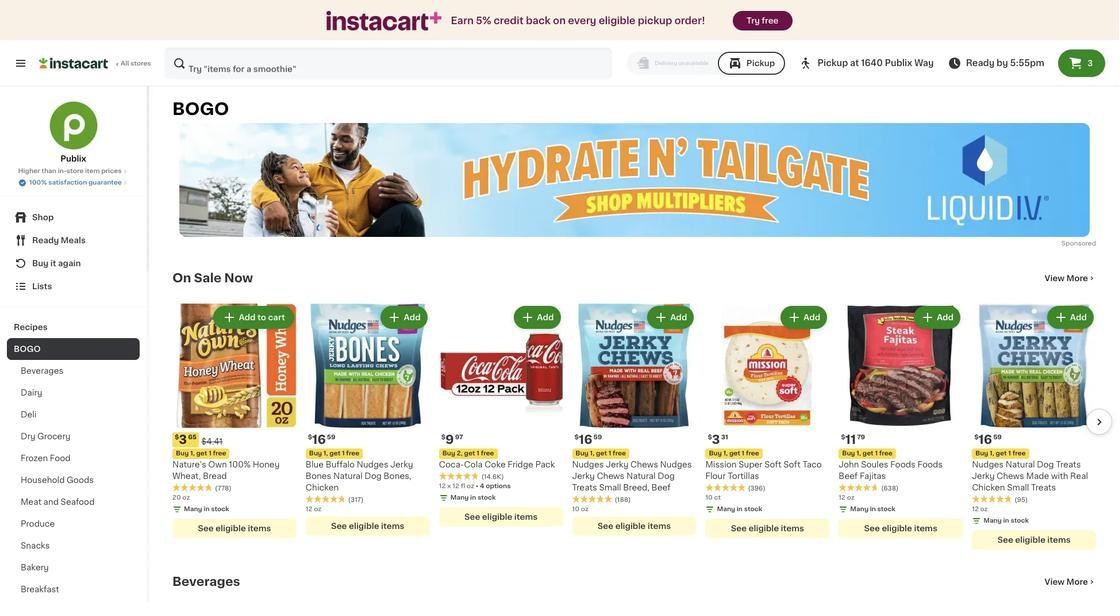 Task type: locate. For each thing, give the bounding box(es) containing it.
$ 16 59 for buffalo
[[308, 434, 336, 446]]

higher
[[18, 168, 40, 174]]

3 for buy 1, get 1 free
[[179, 434, 187, 446]]

see eligible items down the options
[[465, 513, 538, 521]]

0 horizontal spatial 59
[[327, 434, 336, 440]]

5 1 from the left
[[742, 450, 745, 457]]

100% right own
[[229, 461, 251, 469]]

instacart logo image
[[39, 56, 108, 70]]

add for nudges jerky chews nudges jerky chews natural dog treats small breed, beef
[[671, 313, 687, 321]]

see for coca-cola coke fridge pack
[[465, 513, 480, 521]]

1 view more link from the top
[[1045, 273, 1097, 284]]

0 vertical spatial bogo
[[173, 101, 229, 117]]

0 vertical spatial beverages link
[[7, 360, 140, 382]]

add for john soules foods foods beef fajitas
[[937, 313, 954, 321]]

small up (95)
[[1008, 484, 1030, 492]]

oz for blue buffalo nudges jerky bones natural dog bones, chicken
[[314, 506, 322, 512]]

1 up the nudges natural dog treats jerky chews made with real chicken small treats
[[1009, 450, 1012, 457]]

1 horizontal spatial beef
[[839, 472, 858, 480]]

buy for mission super soft soft taco flour tortillas
[[709, 450, 722, 457]]

0 vertical spatial view more
[[1045, 274, 1089, 282]]

1 more from the top
[[1067, 274, 1089, 282]]

100% satisfaction guarantee
[[29, 179, 122, 186]]

1 vertical spatial bogo
[[14, 345, 41, 353]]

3 $ from the left
[[441, 434, 446, 440]]

12 for john soules foods foods beef fajitas
[[839, 494, 846, 501]]

4 1 from the left
[[609, 450, 612, 457]]

jerky up bones,
[[391, 461, 413, 469]]

recipes link
[[7, 316, 140, 338]]

beef right breed,
[[652, 484, 671, 492]]

0 horizontal spatial 12 oz
[[306, 506, 322, 512]]

6 buy 1, get 1 free from the left
[[976, 450, 1026, 457]]

2 1 from the left
[[342, 450, 345, 457]]

0 vertical spatial ready
[[966, 59, 995, 67]]

higher than in-store item prices link
[[18, 167, 129, 176]]

to
[[258, 313, 266, 321]]

pack
[[536, 461, 555, 469]]

chews inside the nudges natural dog treats jerky chews made with real chicken small treats
[[997, 472, 1025, 480]]

4 get from the left
[[596, 450, 607, 457]]

6 add button from the left
[[1049, 307, 1093, 328]]

2 horizontal spatial 3
[[1088, 59, 1093, 67]]

6 1 from the left
[[875, 450, 878, 457]]

1 horizontal spatial 16
[[579, 434, 593, 446]]

1 horizontal spatial 59
[[594, 434, 602, 440]]

1 chicken from the left
[[306, 484, 339, 492]]

5 get from the left
[[730, 450, 741, 457]]

3 button
[[1059, 49, 1106, 77]]

see eligible items button down (188)
[[573, 516, 697, 536]]

ready meals
[[32, 236, 86, 244]]

eligible down (396)
[[749, 524, 779, 532]]

eligible down (638)
[[882, 524, 913, 532]]

1 vertical spatial 100%
[[229, 461, 251, 469]]

1 vertical spatial more
[[1067, 578, 1089, 586]]

eligible down (188)
[[616, 522, 646, 530]]

0 horizontal spatial natural
[[334, 472, 363, 480]]

view more for beverages
[[1045, 578, 1089, 586]]

11
[[846, 434, 856, 446]]

1 horizontal spatial foods
[[918, 461, 943, 469]]

100%
[[29, 179, 47, 186], [229, 461, 251, 469]]

0 horizontal spatial pickup
[[747, 59, 775, 67]]

buy for john soules foods foods beef fajitas
[[843, 450, 855, 457]]

1 $ 16 59 from the left
[[308, 434, 336, 446]]

1 small from the left
[[599, 484, 621, 492]]

with
[[1052, 472, 1069, 480]]

0 horizontal spatial 10
[[573, 506, 580, 512]]

7 product group from the left
[[973, 304, 1097, 550]]

buy 1, get 1 free up buffalo
[[309, 450, 360, 457]]

3 $ 16 59 from the left
[[975, 434, 1002, 446]]

6 get from the left
[[863, 450, 874, 457]]

stock down 4
[[478, 494, 496, 501]]

publix left the way
[[885, 59, 913, 67]]

7 add from the left
[[1071, 313, 1087, 321]]

dog inside the nudges natural dog treats jerky chews made with real chicken small treats
[[1037, 461, 1055, 469]]

1 down "$4.41"
[[209, 450, 212, 457]]

1 horizontal spatial 12 oz
[[839, 494, 855, 501]]

4 $ from the left
[[575, 434, 579, 440]]

4 add button from the left
[[782, 307, 827, 328]]

small
[[599, 484, 621, 492], [1008, 484, 1030, 492]]

stock down (396)
[[745, 506, 763, 512]]

free up the nudges jerky chews nudges jerky chews natural dog treats small breed, beef
[[613, 450, 626, 457]]

0 horizontal spatial 3
[[179, 434, 187, 446]]

2 view more from the top
[[1045, 578, 1089, 586]]

free
[[762, 17, 779, 25], [213, 450, 226, 457], [346, 450, 360, 457], [481, 450, 494, 457], [613, 450, 626, 457], [746, 450, 760, 457], [880, 450, 893, 457], [1013, 450, 1026, 457]]

3 add from the left
[[537, 313, 554, 321]]

0 vertical spatial beef
[[839, 472, 858, 480]]

2 1, from the left
[[324, 450, 328, 457]]

buy it again link
[[7, 252, 140, 275]]

chews
[[631, 461, 658, 469], [597, 472, 625, 480], [997, 472, 1025, 480]]

free up buffalo
[[346, 450, 360, 457]]

eligible right every
[[599, 16, 636, 25]]

59 for buffalo
[[327, 434, 336, 440]]

buy for blue buffalo nudges jerky bones natural dog bones, chicken
[[309, 450, 322, 457]]

small up (188)
[[599, 484, 621, 492]]

0 horizontal spatial $ 16 59
[[308, 434, 336, 446]]

0 vertical spatial publix
[[885, 59, 913, 67]]

dog left bones,
[[365, 472, 382, 480]]

$ for nudges natural dog treats jerky chews made with real chicken small treats
[[975, 434, 979, 440]]

eligible for nature's own 100% honey wheat, bread
[[216, 524, 246, 532]]

see eligible items button down the options
[[439, 507, 563, 527]]

view for on sale now
[[1045, 274, 1065, 282]]

get for jerky
[[596, 450, 607, 457]]

many in stock for 9
[[451, 494, 496, 501]]

$ inside $ 11 79
[[841, 434, 846, 440]]

0 horizontal spatial small
[[599, 484, 621, 492]]

1 1, from the left
[[190, 450, 195, 457]]

3 1, from the left
[[590, 450, 595, 457]]

7 1 from the left
[[1009, 450, 1012, 457]]

pickup at 1640 publix way
[[818, 59, 934, 67]]

again
[[58, 259, 81, 267]]

see eligible items for dog
[[998, 536, 1071, 544]]

see eligible items button
[[439, 507, 563, 527], [306, 516, 430, 536], [573, 516, 697, 536], [173, 519, 297, 538], [706, 519, 830, 538], [839, 519, 963, 538], [973, 530, 1097, 550]]

3 59 from the left
[[994, 434, 1002, 440]]

many in stock down ct
[[717, 506, 763, 512]]

1, for super
[[724, 450, 728, 457]]

natural inside the nudges jerky chews nudges jerky chews natural dog treats small breed, beef
[[627, 472, 656, 480]]

view
[[1045, 274, 1065, 282], [1045, 578, 1065, 586]]

see eligible items for 100%
[[198, 524, 271, 532]]

1 vertical spatial publix
[[60, 155, 86, 163]]

see for nature's own 100% honey wheat, bread
[[198, 524, 214, 532]]

buy up nature's
[[176, 450, 189, 457]]

1 vertical spatial view more
[[1045, 578, 1089, 586]]

2 horizontal spatial dog
[[1037, 461, 1055, 469]]

beef inside john soules foods foods beef fajitas
[[839, 472, 858, 480]]

1 view more from the top
[[1045, 274, 1089, 282]]

5 product group from the left
[[706, 304, 830, 538]]

chews up breed,
[[631, 461, 658, 469]]

1 horizontal spatial 100%
[[229, 461, 251, 469]]

free up the coke
[[481, 450, 494, 457]]

2 59 from the left
[[594, 434, 602, 440]]

16
[[312, 434, 326, 446], [579, 434, 593, 446], [979, 434, 993, 446]]

1 for super
[[742, 450, 745, 457]]

dog left flour
[[658, 472, 675, 480]]

see eligible items down (188)
[[598, 522, 671, 530]]

4 nudges from the left
[[973, 461, 1004, 469]]

eligible for coca-cola coke fridge pack
[[482, 513, 513, 521]]

3 get from the left
[[464, 450, 475, 457]]

chews up (188)
[[597, 472, 625, 480]]

1 vertical spatial ready
[[32, 236, 59, 244]]

1 vertical spatial beverages
[[173, 576, 240, 588]]

6 $ from the left
[[841, 434, 846, 440]]

see eligible items down (95)
[[998, 536, 1071, 544]]

real
[[1071, 472, 1089, 480]]

2 product group from the left
[[306, 304, 430, 536]]

$ inside the $ 3 31
[[708, 434, 712, 440]]

1 nudges from the left
[[357, 461, 389, 469]]

bogo
[[173, 101, 229, 117], [14, 345, 41, 353]]

1 horizontal spatial pickup
[[818, 59, 848, 67]]

ready down shop
[[32, 236, 59, 244]]

1 horizontal spatial 3
[[712, 434, 720, 446]]

blue
[[306, 461, 324, 469]]

2 horizontal spatial 12 oz
[[973, 506, 988, 512]]

0 horizontal spatial 16
[[312, 434, 326, 446]]

dog
[[1037, 461, 1055, 469], [365, 472, 382, 480], [658, 472, 675, 480]]

buy up mission
[[709, 450, 722, 457]]

0 horizontal spatial dog
[[365, 472, 382, 480]]

59 for natural
[[994, 434, 1002, 440]]

7 $ from the left
[[975, 434, 979, 440]]

1 add button from the left
[[382, 307, 427, 328]]

add button for treats
[[1049, 307, 1093, 328]]

2 horizontal spatial 16
[[979, 434, 993, 446]]

service type group
[[628, 52, 786, 75]]

★★★★★
[[439, 472, 479, 480], [439, 472, 479, 480], [173, 484, 213, 492], [173, 484, 213, 492], [706, 484, 746, 492], [706, 484, 746, 492], [839, 484, 879, 492], [839, 484, 879, 492], [306, 495, 346, 503], [306, 495, 346, 503], [573, 495, 613, 503], [573, 495, 613, 503], [973, 495, 1013, 503], [973, 495, 1013, 503]]

1 up buffalo
[[342, 450, 345, 457]]

items
[[515, 513, 538, 521], [381, 522, 405, 530], [648, 522, 671, 530], [248, 524, 271, 532], [781, 524, 805, 532], [915, 524, 938, 532], [1048, 536, 1071, 544]]

6 product group from the left
[[839, 304, 963, 538]]

meat and seafood link
[[7, 491, 140, 513]]

2 $ from the left
[[308, 434, 312, 440]]

ready
[[966, 59, 995, 67], [32, 236, 59, 244]]

buy up the nudges jerky chews nudges jerky chews natural dog treats small breed, beef
[[576, 450, 589, 457]]

1 for soules
[[875, 450, 878, 457]]

free right try
[[762, 17, 779, 25]]

20 oz
[[173, 494, 190, 501]]

$ inside $ 3 65
[[175, 434, 179, 440]]

view more link for beverages
[[1045, 576, 1097, 588]]

$ 16 59 up the nudges natural dog treats jerky chews made with real chicken small treats
[[975, 434, 1002, 446]]

0 horizontal spatial chicken
[[306, 484, 339, 492]]

foods
[[891, 461, 916, 469], [918, 461, 943, 469]]

buy it again
[[32, 259, 81, 267]]

small inside the nudges jerky chews nudges jerky chews natural dog treats small breed, beef
[[599, 484, 621, 492]]

eligible down (778)
[[216, 524, 246, 532]]

1 horizontal spatial ready
[[966, 59, 995, 67]]

get for buffalo
[[330, 450, 341, 457]]

0 vertical spatial more
[[1067, 274, 1089, 282]]

see eligible items button down (638)
[[839, 519, 963, 538]]

3 buy 1, get 1 free from the left
[[576, 450, 626, 457]]

get up soules
[[863, 450, 874, 457]]

add button for fridge
[[515, 307, 560, 328]]

chicken
[[306, 484, 339, 492], [973, 484, 1006, 492]]

2 horizontal spatial natural
[[1006, 461, 1035, 469]]

buy 1, get 1 free down "$4.41"
[[176, 450, 226, 457]]

buy 1, get 1 free up the nudges natural dog treats jerky chews made with real chicken small treats
[[976, 450, 1026, 457]]

2 add button from the left
[[515, 307, 560, 328]]

produce
[[21, 520, 55, 528]]

buy 1, get 1 free for jerky
[[576, 450, 626, 457]]

0 vertical spatial view more link
[[1045, 273, 1097, 284]]

0 horizontal spatial beverages link
[[7, 360, 140, 382]]

1 horizontal spatial small
[[1008, 484, 1030, 492]]

None search field
[[164, 47, 613, 79]]

free up own
[[213, 450, 226, 457]]

pickup inside pickup at 1640 publix way popup button
[[818, 59, 848, 67]]

1 59 from the left
[[327, 434, 336, 440]]

x
[[447, 483, 451, 489]]

0 vertical spatial view
[[1045, 274, 1065, 282]]

buy 1, get 1 free for natural
[[976, 450, 1026, 457]]

treats
[[1057, 461, 1081, 469], [573, 484, 597, 492], [1032, 484, 1057, 492]]

0 horizontal spatial beef
[[652, 484, 671, 492]]

2 horizontal spatial chews
[[997, 472, 1025, 480]]

2 get from the left
[[330, 450, 341, 457]]

3
[[1088, 59, 1093, 67], [179, 434, 187, 446], [712, 434, 720, 446]]

7 get from the left
[[996, 450, 1007, 457]]

$ 16 59 up the nudges jerky chews nudges jerky chews natural dog treats small breed, beef
[[575, 434, 602, 446]]

pickup down try free
[[747, 59, 775, 67]]

0 vertical spatial 10
[[706, 494, 713, 501]]

6 add from the left
[[937, 313, 954, 321]]

eligible for nudges natural dog treats jerky chews made with real chicken small treats
[[1016, 536, 1046, 544]]

4 buy 1, get 1 free from the left
[[709, 450, 760, 457]]

pickup left at
[[818, 59, 848, 67]]

view more link for on sale now
[[1045, 273, 1097, 284]]

in down tortillas
[[737, 506, 743, 512]]

pickup inside pickup button
[[747, 59, 775, 67]]

3 16 from the left
[[979, 434, 993, 446]]

nudges jerky chews nudges jerky chews natural dog treats small breed, beef
[[573, 461, 692, 492]]

frozen food link
[[7, 447, 140, 469]]

eligible for john soules foods foods beef fajitas
[[882, 524, 913, 532]]

97
[[455, 434, 463, 440]]

buy up john
[[843, 450, 855, 457]]

see eligible items down the (317)
[[331, 522, 405, 530]]

2 small from the left
[[1008, 484, 1030, 492]]

buy for nature's own 100% honey wheat, bread
[[176, 450, 189, 457]]

in down bread
[[204, 506, 210, 512]]

ready left by
[[966, 59, 995, 67]]

nudges
[[357, 461, 389, 469], [573, 461, 604, 469], [661, 461, 692, 469], [973, 461, 1004, 469]]

stock down (95)
[[1011, 517, 1029, 524]]

free for nudges jerky chews nudges jerky chews natural dog treats small breed, beef
[[613, 450, 626, 457]]

view more for on sale now
[[1045, 274, 1089, 282]]

1 1 from the left
[[209, 450, 212, 457]]

get up the nudges natural dog treats jerky chews made with real chicken small treats
[[996, 450, 1007, 457]]

buy up blue
[[309, 450, 322, 457]]

nudges inside blue buffalo nudges jerky bones natural dog bones, chicken
[[357, 461, 389, 469]]

1, up the nudges jerky chews nudges jerky chews natural dog treats small breed, beef
[[590, 450, 595, 457]]

100% down higher at the top
[[29, 179, 47, 186]]

1 horizontal spatial publix
[[885, 59, 913, 67]]

buy for nudges natural dog treats jerky chews made with real chicken small treats
[[976, 450, 989, 457]]

add for blue buffalo nudges jerky bones natural dog bones, chicken
[[404, 313, 421, 321]]

on sale now link
[[173, 271, 253, 285]]

see for mission super soft soft taco flour tortillas
[[731, 524, 747, 532]]

2 16 from the left
[[579, 434, 593, 446]]

59 up the nudges jerky chews nudges jerky chews natural dog treats small breed, beef
[[594, 434, 602, 440]]

59 for jerky
[[594, 434, 602, 440]]

get for soules
[[863, 450, 874, 457]]

eligible down the options
[[482, 513, 513, 521]]

12 oz
[[839, 494, 855, 501], [306, 506, 322, 512], [973, 506, 988, 512]]

see eligible items button for dog
[[973, 530, 1097, 550]]

by
[[997, 59, 1009, 67]]

0 horizontal spatial chews
[[597, 472, 625, 480]]

1 for natural
[[1009, 450, 1012, 457]]

get up the nudges jerky chews nudges jerky chews natural dog treats small breed, beef
[[596, 450, 607, 457]]

1 vertical spatial view more link
[[1045, 576, 1097, 588]]

9
[[446, 434, 454, 446]]

see eligible items down (778)
[[198, 524, 271, 532]]

1 horizontal spatial chicken
[[973, 484, 1006, 492]]

1 get from the left
[[196, 450, 207, 457]]

flour
[[706, 472, 726, 480]]

0 vertical spatial beverages
[[21, 367, 63, 375]]

free up soules
[[880, 450, 893, 457]]

0 horizontal spatial ready
[[32, 236, 59, 244]]

items for coca-cola coke fridge pack
[[515, 513, 538, 521]]

1 horizontal spatial beverages link
[[173, 575, 240, 589]]

1, up blue
[[324, 450, 328, 457]]

get up buffalo
[[330, 450, 341, 457]]

1 horizontal spatial natural
[[627, 472, 656, 480]]

2 view more link from the top
[[1045, 576, 1097, 588]]

treats up 10 oz
[[573, 484, 597, 492]]

10 ct
[[706, 494, 721, 501]]

12 oz for nudges natural dog treats jerky chews made with real chicken small treats
[[973, 506, 988, 512]]

2 chicken from the left
[[973, 484, 1006, 492]]

eligible down (95)
[[1016, 536, 1046, 544]]

pickup for pickup at 1640 publix way
[[818, 59, 848, 67]]

buy 2, get 1 free
[[443, 450, 494, 457]]

buy 1, get 1 free
[[176, 450, 226, 457], [309, 450, 360, 457], [576, 450, 626, 457], [709, 450, 760, 457], [843, 450, 893, 457], [976, 450, 1026, 457]]

many in stock down (95)
[[984, 517, 1029, 524]]

in down fajitas
[[870, 506, 876, 512]]

3 product group from the left
[[439, 304, 563, 527]]

ready inside "dropdown button"
[[32, 236, 59, 244]]

1 product group from the left
[[173, 304, 297, 538]]

65
[[188, 434, 197, 440]]

5 add from the left
[[804, 313, 821, 321]]

more for on sale now
[[1067, 274, 1089, 282]]

beef
[[839, 472, 858, 480], [652, 484, 671, 492]]

see eligible items button down (778)
[[173, 519, 297, 538]]

household goods
[[21, 476, 94, 484]]

see eligible items for coke
[[465, 513, 538, 521]]

natural down buffalo
[[334, 472, 363, 480]]

bones
[[306, 472, 331, 480]]

5 $ from the left
[[708, 434, 712, 440]]

see eligible items button down (396)
[[706, 519, 830, 538]]

$4.41
[[201, 438, 223, 446]]

see eligible items for foods
[[865, 524, 938, 532]]

5 add button from the left
[[915, 307, 960, 328]]

many in stock down (638)
[[851, 506, 896, 512]]

1 horizontal spatial soft
[[784, 461, 801, 469]]

12 for blue buffalo nudges jerky bones natural dog bones, chicken
[[306, 506, 313, 512]]

2 add from the left
[[404, 313, 421, 321]]

made
[[1027, 472, 1050, 480]]

buy 1, get 1 free for buffalo
[[309, 450, 360, 457]]

1, up the nudges natural dog treats jerky chews made with real chicken small treats
[[990, 450, 995, 457]]

own
[[208, 461, 227, 469]]

product group containing 11
[[839, 304, 963, 538]]

items for blue buffalo nudges jerky bones natural dog bones, chicken
[[381, 522, 405, 530]]

5 1, from the left
[[857, 450, 861, 457]]

4 add from the left
[[671, 313, 687, 321]]

$ for coca-cola coke fridge pack
[[441, 434, 446, 440]]

4
[[480, 483, 485, 489]]

6 1, from the left
[[990, 450, 995, 457]]

bread
[[203, 472, 227, 480]]

1 vertical spatial 10
[[573, 506, 580, 512]]

buy 1, get 1 free up soules
[[843, 450, 893, 457]]

sale
[[194, 272, 222, 284]]

1 up super
[[742, 450, 745, 457]]

2 more from the top
[[1067, 578, 1089, 586]]

see eligible items down (396)
[[731, 524, 805, 532]]

buy 1, get 1 free up the nudges jerky chews nudges jerky chews natural dog treats small breed, beef
[[576, 450, 626, 457]]

natural
[[1006, 461, 1035, 469], [334, 472, 363, 480], [627, 472, 656, 480]]

59 up buffalo
[[327, 434, 336, 440]]

buy 1, get 1 free up mission
[[709, 450, 760, 457]]

beverages
[[21, 367, 63, 375], [173, 576, 240, 588]]

ready meals button
[[7, 229, 140, 252]]

back
[[526, 16, 551, 25]]

1 up cola
[[477, 450, 480, 457]]

seafood
[[61, 498, 95, 506]]

stock for 3
[[745, 506, 763, 512]]

jerky left made
[[973, 472, 995, 480]]

1 for cola
[[477, 450, 480, 457]]

1 view from the top
[[1045, 274, 1065, 282]]

oz for nature's own 100% honey wheat, bread
[[183, 494, 190, 501]]

nature's
[[173, 461, 206, 469]]

0 horizontal spatial soft
[[765, 461, 782, 469]]

1 horizontal spatial bogo
[[173, 101, 229, 117]]

ready for ready by 5:55pm
[[966, 59, 995, 67]]

1 horizontal spatial 10
[[706, 494, 713, 501]]

product group
[[173, 304, 297, 538], [306, 304, 430, 536], [439, 304, 563, 527], [573, 304, 697, 536], [706, 304, 830, 538], [839, 304, 963, 538], [973, 304, 1097, 550]]

2 buy 1, get 1 free from the left
[[309, 450, 360, 457]]

soft left the taco
[[784, 461, 801, 469]]

5 buy 1, get 1 free from the left
[[843, 450, 893, 457]]

stock for 9
[[478, 494, 496, 501]]

1 16 from the left
[[312, 434, 326, 446]]

free up the nudges natural dog treats jerky chews made with real chicken small treats
[[1013, 450, 1026, 457]]

2 horizontal spatial $ 16 59
[[975, 434, 1002, 446]]

1 horizontal spatial $ 16 59
[[575, 434, 602, 446]]

(778)
[[215, 485, 231, 492]]

natural up breed,
[[627, 472, 656, 480]]

see eligible items down (638)
[[865, 524, 938, 532]]

1 vertical spatial beef
[[652, 484, 671, 492]]

4 1, from the left
[[724, 450, 728, 457]]

1 horizontal spatial dog
[[658, 472, 675, 480]]

beverages link for view more link associated with beverages
[[173, 575, 240, 589]]

see eligible items button down (95)
[[973, 530, 1097, 550]]

publix inside popup button
[[885, 59, 913, 67]]

many in stock
[[451, 494, 496, 501], [184, 506, 229, 512], [717, 506, 763, 512], [851, 506, 896, 512], [984, 517, 1029, 524]]

oz
[[467, 483, 475, 489], [183, 494, 190, 501], [847, 494, 855, 501], [314, 506, 322, 512], [581, 506, 589, 512], [981, 506, 988, 512]]

1, up mission
[[724, 450, 728, 457]]

many in stock for 16
[[984, 517, 1029, 524]]

1, up nature's
[[190, 450, 195, 457]]

try
[[747, 17, 760, 25]]

dairy
[[21, 389, 42, 397]]

many in stock for 11
[[851, 506, 896, 512]]

1 $ from the left
[[175, 434, 179, 440]]

buy 1, get 1 free for soules
[[843, 450, 893, 457]]

buy for nudges jerky chews nudges jerky chews natural dog treats small breed, beef
[[576, 450, 589, 457]]

beef down john
[[839, 472, 858, 480]]

buy up the nudges natural dog treats jerky chews made with real chicken small treats
[[976, 450, 989, 457]]

natural inside blue buffalo nudges jerky bones natural dog bones, chicken
[[334, 472, 363, 480]]

0 horizontal spatial publix
[[60, 155, 86, 163]]

in down the nudges natural dog treats jerky chews made with real chicken small treats
[[1004, 517, 1010, 524]]

2 $ 16 59 from the left
[[575, 434, 602, 446]]

$ inside the $ 9 97
[[441, 434, 446, 440]]

natural up made
[[1006, 461, 1035, 469]]

see
[[465, 513, 480, 521], [331, 522, 347, 530], [598, 522, 614, 530], [198, 524, 214, 532], [731, 524, 747, 532], [865, 524, 880, 532], [998, 536, 1014, 544]]

2 view from the top
[[1045, 578, 1065, 586]]

ready inside 'link'
[[966, 59, 995, 67]]

view for beverages
[[1045, 578, 1065, 586]]

1 buy 1, get 1 free from the left
[[176, 450, 226, 457]]

0 horizontal spatial 100%
[[29, 179, 47, 186]]

10
[[706, 494, 713, 501], [573, 506, 580, 512]]

3 add button from the left
[[649, 307, 693, 328]]

3 1 from the left
[[477, 450, 480, 457]]

in down 12 x 12 fl oz • 4 options
[[470, 494, 476, 501]]

buy left 2,
[[443, 450, 455, 457]]

0 vertical spatial 100%
[[29, 179, 47, 186]]

$
[[175, 434, 179, 440], [308, 434, 312, 440], [441, 434, 446, 440], [575, 434, 579, 440], [708, 434, 712, 440], [841, 434, 846, 440], [975, 434, 979, 440]]

stock down (638)
[[878, 506, 896, 512]]

16 for nudges natural dog treats jerky chews made with real chicken small treats
[[979, 434, 993, 446]]

eligible down the (317)
[[349, 522, 379, 530]]

grocery
[[37, 432, 70, 441]]

0 horizontal spatial foods
[[891, 461, 916, 469]]

dog inside blue buffalo nudges jerky bones natural dog bones, chicken
[[365, 472, 382, 480]]

publix up store
[[60, 155, 86, 163]]

12 x 12 fl oz • 4 options
[[439, 483, 511, 489]]

1 vertical spatial beverages link
[[173, 575, 240, 589]]

1 soft from the left
[[765, 461, 782, 469]]

1, for soules
[[857, 450, 861, 457]]

small inside the nudges natural dog treats jerky chews made with real chicken small treats
[[1008, 484, 1030, 492]]

1, down $ 11 79
[[857, 450, 861, 457]]

16 for nudges jerky chews nudges jerky chews natural dog treats small breed, beef
[[579, 434, 593, 446]]

1 vertical spatial view
[[1045, 578, 1065, 586]]

2 horizontal spatial 59
[[994, 434, 1002, 440]]



Task type: vqa. For each thing, say whether or not it's contained in the screenshot.


Task type: describe. For each thing, give the bounding box(es) containing it.
nudges inside the nudges natural dog treats jerky chews made with real chicken small treats
[[973, 461, 1004, 469]]

dry
[[21, 432, 35, 441]]

1 horizontal spatial beverages
[[173, 576, 240, 588]]

chicken inside the nudges natural dog treats jerky chews made with real chicken small treats
[[973, 484, 1006, 492]]

1 for own
[[209, 450, 212, 457]]

10 for 16
[[573, 506, 580, 512]]

pickup at 1640 publix way button
[[800, 47, 934, 79]]

cola
[[464, 461, 483, 469]]

fridge
[[508, 461, 534, 469]]

produce link
[[7, 513, 140, 535]]

lists
[[32, 282, 52, 290]]

100% inside button
[[29, 179, 47, 186]]

add button for jerky
[[382, 307, 427, 328]]

get for cola
[[464, 450, 475, 457]]

buy 1, get 1 free for own
[[176, 450, 226, 457]]

2 soft from the left
[[784, 461, 801, 469]]

1, for buffalo
[[324, 450, 328, 457]]

see eligible items button for chews
[[573, 516, 697, 536]]

$ for john soules foods foods beef fajitas
[[841, 434, 846, 440]]

household goods link
[[7, 469, 140, 491]]

goods
[[67, 476, 94, 484]]

oz for nudges jerky chews nudges jerky chews natural dog treats small breed, beef
[[581, 506, 589, 512]]

ready by 5:55pm
[[966, 59, 1045, 67]]

free for coca-cola coke fridge pack
[[481, 450, 494, 457]]

get for natural
[[996, 450, 1007, 457]]

spo
[[1062, 240, 1075, 247]]

jerky inside blue buffalo nudges jerky bones natural dog bones, chicken
[[391, 461, 413, 469]]

snacks link
[[7, 535, 140, 557]]

jerky up 10 oz
[[573, 472, 595, 480]]

(14.6k)
[[482, 474, 504, 480]]

fajitas
[[860, 472, 886, 480]]

ct
[[715, 494, 721, 501]]

2 foods from the left
[[918, 461, 943, 469]]

bakery link
[[7, 557, 140, 579]]

meat and seafood
[[21, 498, 95, 506]]

treats inside the nudges jerky chews nudges jerky chews natural dog treats small breed, beef
[[573, 484, 597, 492]]

mission super soft soft taco flour tortillas
[[706, 461, 822, 480]]

• sponsored: liquid i.v. hydrate n' tailgate. shop multipliers image
[[179, 123, 1090, 237]]

buy for coca-cola coke fridge pack
[[443, 450, 455, 457]]

$ for blue buffalo nudges jerky bones natural dog bones, chicken
[[308, 434, 312, 440]]

buy left it
[[32, 259, 49, 267]]

see for nudges natural dog treats jerky chews made with real chicken small treats
[[998, 536, 1014, 544]]

satisfaction
[[48, 179, 87, 186]]

guarantee
[[89, 179, 122, 186]]

pickup for pickup
[[747, 59, 775, 67]]

chicken inside blue buffalo nudges jerky bones natural dog bones, chicken
[[306, 484, 339, 492]]

all stores link
[[39, 47, 152, 79]]

oz for nudges natural dog treats jerky chews made with real chicken small treats
[[981, 506, 988, 512]]

see eligible items for chews
[[598, 522, 671, 530]]

3 inside button
[[1088, 59, 1093, 67]]

stock down (778)
[[211, 506, 229, 512]]

items for nature's own 100% honey wheat, bread
[[248, 524, 271, 532]]

in for 11
[[870, 506, 876, 512]]

(317)
[[348, 497, 364, 503]]

1 for buffalo
[[342, 450, 345, 457]]

dairy link
[[7, 382, 140, 404]]

express icon image
[[327, 11, 442, 30]]

1 horizontal spatial chews
[[631, 461, 658, 469]]

•
[[476, 483, 479, 489]]

earn 5% credit back on every eligible pickup order!
[[451, 16, 706, 25]]

coca-
[[439, 461, 464, 469]]

3 for mission super soft soft taco flour tortillas
[[712, 434, 720, 446]]

see eligible items button for coke
[[439, 507, 563, 527]]

meals
[[61, 236, 86, 244]]

deli link
[[7, 404, 140, 426]]

on sale now
[[173, 272, 253, 284]]

stock for 11
[[878, 506, 896, 512]]

bones,
[[384, 472, 412, 480]]

free for nature's own 100% honey wheat, bread
[[213, 450, 226, 457]]

see for nudges jerky chews nudges jerky chews natural dog treats small breed, beef
[[598, 522, 614, 530]]

100% satisfaction guarantee button
[[18, 176, 129, 187]]

100% inside nature's own 100% honey wheat, bread
[[229, 461, 251, 469]]

12 oz for blue buffalo nudges jerky bones natural dog bones, chicken
[[306, 506, 322, 512]]

deli
[[21, 411, 36, 419]]

free for blue buffalo nudges jerky bones natural dog bones, chicken
[[346, 450, 360, 457]]

in for 9
[[470, 494, 476, 501]]

(188)
[[615, 497, 631, 503]]

10 for 3
[[706, 494, 713, 501]]

store
[[67, 168, 84, 174]]

1 foods from the left
[[891, 461, 916, 469]]

treats down made
[[1032, 484, 1057, 492]]

in for 3
[[737, 506, 743, 512]]

dog inside the nudges jerky chews nudges jerky chews natural dog treats small breed, beef
[[658, 472, 675, 480]]

3 nudges from the left
[[661, 461, 692, 469]]

meat
[[21, 498, 41, 506]]

way
[[915, 59, 934, 67]]

0 horizontal spatial beverages
[[21, 367, 63, 375]]

1, for jerky
[[590, 450, 595, 457]]

items for mission super soft soft taco flour tortillas
[[781, 524, 805, 532]]

stock for 16
[[1011, 517, 1029, 524]]

see eligible items button for foods
[[839, 519, 963, 538]]

john soules foods foods beef fajitas
[[839, 461, 943, 480]]

see eligible items button for nudges
[[306, 516, 430, 536]]

soules
[[862, 461, 889, 469]]

chews for small
[[597, 472, 625, 480]]

oz for john soules foods foods beef fajitas
[[847, 494, 855, 501]]

16 for blue buffalo nudges jerky bones natural dog bones, chicken
[[312, 434, 326, 446]]

it
[[50, 259, 56, 267]]

frozen food
[[21, 454, 71, 462]]

item carousel region
[[156, 299, 1113, 557]]

and
[[43, 498, 59, 506]]

than
[[42, 168, 56, 174]]

0 horizontal spatial bogo
[[14, 345, 41, 353]]

natural inside the nudges natural dog treats jerky chews made with real chicken small treats
[[1006, 461, 1035, 469]]

1 for jerky
[[609, 450, 612, 457]]

Search field
[[166, 48, 611, 78]]

see eligible items for nudges
[[331, 522, 405, 530]]

coca-cola coke fridge pack
[[439, 461, 555, 469]]

ready for ready meals
[[32, 236, 59, 244]]

free for mission super soft soft taco flour tortillas
[[746, 450, 760, 457]]

breakfast
[[21, 585, 59, 593]]

breed,
[[624, 484, 650, 492]]

add to cart
[[239, 313, 285, 321]]

coke
[[485, 461, 506, 469]]

household
[[21, 476, 65, 484]]

publix logo image
[[48, 100, 99, 151]]

options
[[486, 483, 511, 489]]

taco
[[803, 461, 822, 469]]

add button for nudges
[[649, 307, 693, 328]]

many in stock down (778)
[[184, 506, 229, 512]]

order!
[[675, 16, 706, 25]]

4 product group from the left
[[573, 304, 697, 536]]

stores
[[130, 60, 151, 67]]

recipes
[[14, 323, 48, 331]]

$ 3 31
[[708, 434, 729, 446]]

see for john soules foods foods beef fajitas
[[865, 524, 880, 532]]

2,
[[457, 450, 463, 457]]

nsored
[[1075, 240, 1097, 247]]

12 oz for john soules foods foods beef fajitas
[[839, 494, 855, 501]]

tortillas
[[728, 472, 760, 480]]

snacks
[[21, 542, 50, 550]]

product group containing 9
[[439, 304, 563, 527]]

eligible for nudges jerky chews nudges jerky chews natural dog treats small breed, beef
[[616, 522, 646, 530]]

add for nudges natural dog treats jerky chews made with real chicken small treats
[[1071, 313, 1087, 321]]

on
[[173, 272, 191, 284]]

now
[[224, 272, 253, 284]]

dry grocery link
[[7, 426, 140, 447]]

20
[[173, 494, 181, 501]]

pickup
[[638, 16, 673, 25]]

items for nudges jerky chews nudges jerky chews natural dog treats small breed, beef
[[648, 522, 671, 530]]

1640
[[862, 59, 883, 67]]

$ for mission super soft soft taco flour tortillas
[[708, 434, 712, 440]]

eligible for blue buffalo nudges jerky bones natural dog bones, chicken
[[349, 522, 379, 530]]

eligible for mission super soft soft taco flour tortillas
[[749, 524, 779, 532]]

bogo link
[[7, 338, 140, 360]]

item
[[85, 168, 100, 174]]

wheat,
[[173, 472, 201, 480]]

$ 16 59 for jerky
[[575, 434, 602, 446]]

credit
[[494, 16, 524, 25]]

get for super
[[730, 450, 741, 457]]

$3.65 original price: $4.41 element
[[173, 432, 297, 447]]

1, for natural
[[990, 450, 995, 457]]

beef inside the nudges jerky chews nudges jerky chews natural dog treats small breed, beef
[[652, 484, 671, 492]]

beverages link for dairy link
[[7, 360, 140, 382]]

items for john soules foods foods beef fajitas
[[915, 524, 938, 532]]

see eligible items for soft
[[731, 524, 805, 532]]

see eligible items button for soft
[[706, 519, 830, 538]]

jerky up breed,
[[606, 461, 629, 469]]

shop link
[[7, 206, 140, 229]]

john
[[839, 461, 860, 469]]

2 nudges from the left
[[573, 461, 604, 469]]

see for blue buffalo nudges jerky bones natural dog bones, chicken
[[331, 522, 347, 530]]

at
[[851, 59, 859, 67]]

buffalo
[[326, 461, 355, 469]]

add button for foods
[[915, 307, 960, 328]]

many for 16
[[984, 517, 1002, 524]]

every
[[568, 16, 597, 25]]

many for 9
[[451, 494, 469, 501]]

(95)
[[1015, 497, 1028, 503]]

shop
[[32, 213, 54, 221]]

all
[[121, 60, 129, 67]]

79
[[858, 434, 866, 440]]

get for own
[[196, 450, 207, 457]]

blue buffalo nudges jerky bones natural dog bones, chicken
[[306, 461, 413, 492]]

(638)
[[882, 485, 899, 492]]

jerky inside the nudges natural dog treats jerky chews made with real chicken small treats
[[973, 472, 995, 480]]

1 add from the left
[[239, 313, 256, 321]]

honey
[[253, 461, 280, 469]]

treats up with in the bottom right of the page
[[1057, 461, 1081, 469]]



